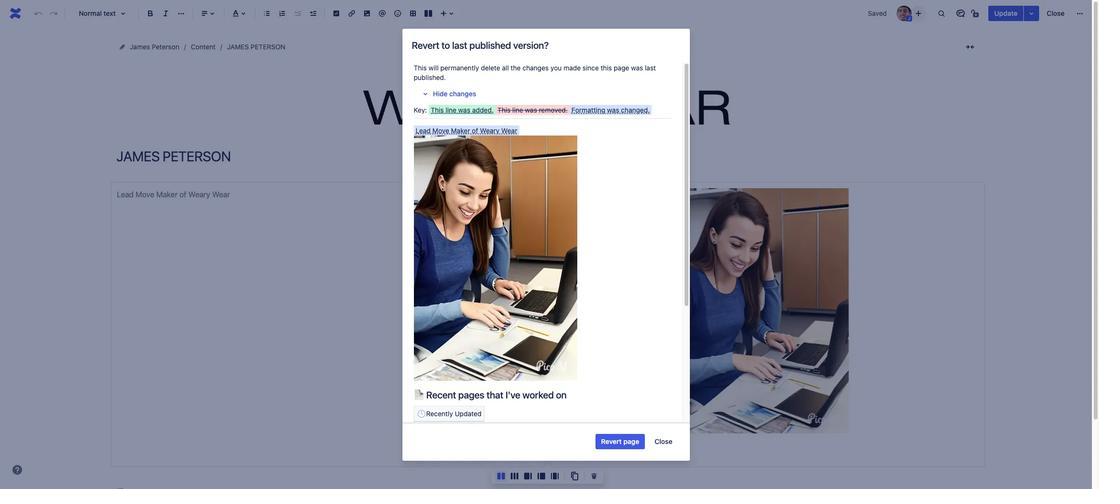 Task type: vqa. For each thing, say whether or not it's contained in the screenshot.
leftmost This
yes



Task type: describe. For each thing, give the bounding box(es) containing it.
saved
[[869, 9, 887, 17]]

move inside 'text field'
[[136, 190, 154, 199]]

revert page button
[[596, 434, 645, 450]]

0 vertical spatial of
[[472, 127, 478, 135]]

you
[[551, 64, 562, 72]]

that
[[487, 390, 504, 401]]

maker inside lead move maker of weary wear 'text field'
[[156, 190, 178, 199]]

this
[[601, 64, 612, 72]]

2 line from the left
[[513, 106, 524, 114]]

wear inside lead move maker of weary wear 'text field'
[[212, 190, 230, 199]]

james
[[227, 43, 249, 51]]

mention image
[[377, 8, 388, 19]]

hide changes
[[433, 90, 477, 98]]

james peterson image
[[897, 6, 913, 21]]

changed.
[[621, 106, 650, 114]]

emoji image
[[392, 8, 404, 19]]

revert to last published version?
[[412, 40, 549, 51]]

bold ⌘b image
[[145, 8, 156, 19]]

content link
[[191, 41, 216, 53]]

james peterson
[[130, 43, 179, 51]]

key
[[414, 106, 425, 114]]

version?
[[514, 40, 549, 51]]

1 horizontal spatial lead move maker of weary wear
[[416, 127, 518, 135]]

1 horizontal spatial lead
[[416, 127, 431, 135]]

remove image
[[589, 471, 600, 482]]

Main content area, start typing to enter text. text field
[[111, 182, 985, 490]]

i've
[[506, 390, 521, 401]]

table image
[[408, 8, 419, 19]]

numbered list ⌘⇧7 image
[[277, 8, 288, 19]]

italic ⌘i image
[[160, 8, 172, 19]]

0 vertical spatial weary
[[480, 127, 500, 135]]

revert for revert page
[[602, 438, 622, 446]]

0 horizontal spatial last
[[452, 40, 468, 51]]

added.
[[472, 106, 494, 114]]

of inside 'text field'
[[180, 190, 187, 199]]

1 horizontal spatial maker
[[451, 127, 470, 135]]

outdent ⇧tab image
[[292, 8, 303, 19]]

1 line from the left
[[446, 106, 457, 114]]

published.
[[414, 73, 446, 82]]

was left removed.
[[525, 106, 537, 114]]

since
[[583, 64, 599, 72]]

updated
[[455, 410, 482, 418]]

add image, video, or file image
[[361, 8, 373, 19]]

james peterson
[[227, 43, 286, 51]]

three columns with sidebars image
[[549, 471, 561, 482]]

recent
[[427, 390, 456, 401]]

to
[[442, 40, 450, 51]]

revert for revert to last published version?
[[412, 40, 440, 51]]

page inside this will permanently delete all the changes you made since this page was last published.
[[614, 64, 630, 72]]

formatting
[[572, 106, 606, 114]]

james peterson link
[[130, 41, 179, 53]]

content
[[191, 43, 216, 51]]

three columns image
[[509, 471, 521, 482]]

bullet list ⌘⇧8 image
[[261, 8, 273, 19]]

was left 'changed.'
[[608, 106, 620, 114]]

this will permanently delete all the changes you made since this page was last published.
[[414, 64, 656, 82]]

key : this line was added. this line was removed. formatting was changed.
[[414, 106, 650, 114]]



Task type: locate. For each thing, give the bounding box(es) containing it.
1 horizontal spatial close button
[[1042, 6, 1071, 21]]

dialog
[[402, 29, 690, 490]]

published
[[470, 40, 511, 51]]

the
[[511, 64, 521, 72]]

0 horizontal spatial of
[[180, 190, 187, 199]]

0 vertical spatial lead move maker of weary wear
[[416, 127, 518, 135]]

layouts image
[[423, 8, 434, 19]]

wear
[[502, 127, 518, 135], [212, 190, 230, 199]]

1 vertical spatial page
[[624, 438, 640, 446]]

peterson
[[152, 43, 179, 51]]

peterson
[[251, 43, 286, 51]]

lead move maker of weary wear
[[416, 127, 518, 135], [117, 190, 230, 199]]

0 vertical spatial close
[[1047, 9, 1065, 17]]

changes right the
[[523, 64, 549, 72]]

0 horizontal spatial close
[[655, 438, 673, 446]]

1 horizontal spatial line
[[513, 106, 524, 114]]

changes inside dropdown button
[[450, 90, 477, 98]]

delete
[[481, 64, 501, 72]]

0 vertical spatial maker
[[451, 127, 470, 135]]

changes inside this will permanently delete all the changes you made since this page was last published.
[[523, 64, 549, 72]]

0 horizontal spatial wear
[[212, 190, 230, 199]]

this right added.
[[498, 106, 511, 114]]

close button
[[1042, 6, 1071, 21], [649, 434, 679, 450]]

1 horizontal spatial of
[[472, 127, 478, 135]]

two columns image
[[496, 471, 507, 482]]

0 horizontal spatial move
[[136, 190, 154, 199]]

📄
[[414, 390, 424, 401]]

this right the :
[[431, 106, 444, 114]]

1 vertical spatial lead
[[117, 190, 134, 199]]

1 horizontal spatial this
[[431, 106, 444, 114]]

undo ⌘z image
[[33, 8, 44, 19]]

0 vertical spatial page
[[614, 64, 630, 72]]

1 vertical spatial weary
[[189, 190, 210, 199]]

0 horizontal spatial lead move maker of weary wear
[[117, 190, 230, 199]]

1 horizontal spatial weary
[[480, 127, 500, 135]]

removed.
[[539, 106, 568, 114]]

close right revert page at the bottom of page
[[655, 438, 673, 446]]

0 vertical spatial close button
[[1042, 6, 1071, 21]]

recently
[[426, 410, 453, 418]]

0 vertical spatial revert
[[412, 40, 440, 51]]

close button right revert page button
[[649, 434, 679, 450]]

last inside this will permanently delete all the changes you made since this page was last published.
[[645, 64, 656, 72]]

0 horizontal spatial close button
[[649, 434, 679, 450]]

line down hide changes dropdown button
[[446, 106, 457, 114]]

close
[[1047, 9, 1065, 17], [655, 438, 673, 446]]

1 horizontal spatial changes
[[523, 64, 549, 72]]

made
[[564, 64, 581, 72]]

right sidebar image
[[523, 471, 534, 482]]

line
[[446, 106, 457, 114], [513, 106, 524, 114]]

5
[[436, 425, 440, 433]]

this
[[414, 64, 427, 72], [431, 106, 444, 114], [498, 106, 511, 114]]

redo ⌘⇧z image
[[48, 8, 59, 19]]

1 vertical spatial changes
[[450, 90, 477, 98]]

lead inside 'text field'
[[117, 190, 134, 199]]

page
[[614, 64, 630, 72], [624, 438, 640, 446]]

was left added.
[[459, 106, 471, 114]]

permanently
[[441, 64, 479, 72]]

revert inside revert page button
[[602, 438, 622, 446]]

revert page
[[602, 438, 640, 446]]

1 vertical spatial lead move maker of weary wear
[[117, 190, 230, 199]]

dialog containing revert to last published version?
[[402, 29, 690, 490]]

0 vertical spatial last
[[452, 40, 468, 51]]

0 horizontal spatial line
[[446, 106, 457, 114]]

0 horizontal spatial weary
[[189, 190, 210, 199]]

recently updated
[[426, 410, 482, 418]]

0 vertical spatial move
[[433, 127, 450, 135]]

weary
[[480, 127, 500, 135], [189, 190, 210, 199]]

changes right hide
[[450, 90, 477, 98]]

0 horizontal spatial this
[[414, 64, 427, 72]]

make page fixed-width image
[[965, 41, 977, 53]]

copy image
[[569, 471, 581, 482]]

📄 recent pages that i've worked on
[[414, 390, 567, 401]]

0 horizontal spatial maker
[[156, 190, 178, 199]]

james
[[130, 43, 150, 51]]

toggle diff image
[[420, 88, 431, 100]]

left sidebar image
[[536, 471, 548, 482]]

1 vertical spatial move
[[136, 190, 154, 199]]

line right added.
[[513, 106, 524, 114]]

was
[[631, 64, 644, 72], [459, 106, 471, 114], [525, 106, 537, 114], [608, 106, 620, 114]]

1 vertical spatial last
[[645, 64, 656, 72]]

2 horizontal spatial this
[[498, 106, 511, 114]]

1 horizontal spatial last
[[645, 64, 656, 72]]

1 vertical spatial wear
[[212, 190, 230, 199]]

update button
[[989, 6, 1024, 21]]

this inside this will permanently delete all the changes you made since this page was last published.
[[414, 64, 427, 72]]

0 horizontal spatial changes
[[450, 90, 477, 98]]

1 vertical spatial of
[[180, 190, 187, 199]]

0 vertical spatial changes
[[523, 64, 549, 72]]

page inside button
[[624, 438, 640, 446]]

1 vertical spatial revert
[[602, 438, 622, 446]]

:
[[425, 106, 427, 114]]

0 vertical spatial lead
[[416, 127, 431, 135]]

0 horizontal spatial lead
[[117, 190, 134, 199]]

hide changes button
[[414, 86, 482, 102]]

all
[[502, 64, 509, 72]]

indent tab image
[[307, 8, 319, 19]]

1 horizontal spatial move
[[433, 127, 450, 135]]

1 horizontal spatial close
[[1047, 9, 1065, 17]]

of
[[472, 127, 478, 135], [180, 190, 187, 199]]

worked
[[523, 390, 554, 401]]

confluence image
[[8, 6, 23, 21], [8, 6, 23, 21]]

move
[[433, 127, 450, 135], [136, 190, 154, 199]]

on
[[556, 390, 567, 401]]

adjust update settings image
[[1026, 8, 1038, 19]]

last right "this"
[[645, 64, 656, 72]]

hide
[[433, 90, 448, 98]]

pages
[[459, 390, 485, 401]]

Give this page a title text field
[[117, 149, 980, 164]]

close button right adjust update settings image
[[1042, 6, 1071, 21]]

link image
[[346, 8, 358, 19]]

weary inside lead move maker of weary wear 'text field'
[[189, 190, 210, 199]]

move this page image
[[118, 43, 126, 51]]

0 vertical spatial wear
[[502, 127, 518, 135]]

this left will
[[414, 64, 427, 72]]

lead
[[416, 127, 431, 135], [117, 190, 134, 199]]

james peterson link
[[227, 41, 286, 53]]

1 horizontal spatial wear
[[502, 127, 518, 135]]

1 horizontal spatial revert
[[602, 438, 622, 446]]

was right "this"
[[631, 64, 644, 72]]

was inside this will permanently delete all the changes you made since this page was last published.
[[631, 64, 644, 72]]

last right to
[[452, 40, 468, 51]]

maker
[[451, 127, 470, 135], [156, 190, 178, 199]]

changes
[[523, 64, 549, 72], [450, 90, 477, 98]]

action item image
[[331, 8, 342, 19]]

0 horizontal spatial revert
[[412, 40, 440, 51]]

1 vertical spatial close button
[[649, 434, 679, 450]]

1 vertical spatial close
[[655, 438, 673, 446]]

lead move maker of weary wear inside lead move maker of weary wear 'text field'
[[117, 190, 230, 199]]

update
[[995, 9, 1018, 17]]

will
[[429, 64, 439, 72]]

close right adjust update settings image
[[1047, 9, 1065, 17]]

1 vertical spatial maker
[[156, 190, 178, 199]]

revert
[[412, 40, 440, 51], [602, 438, 622, 446]]

last
[[452, 40, 468, 51], [645, 64, 656, 72]]



